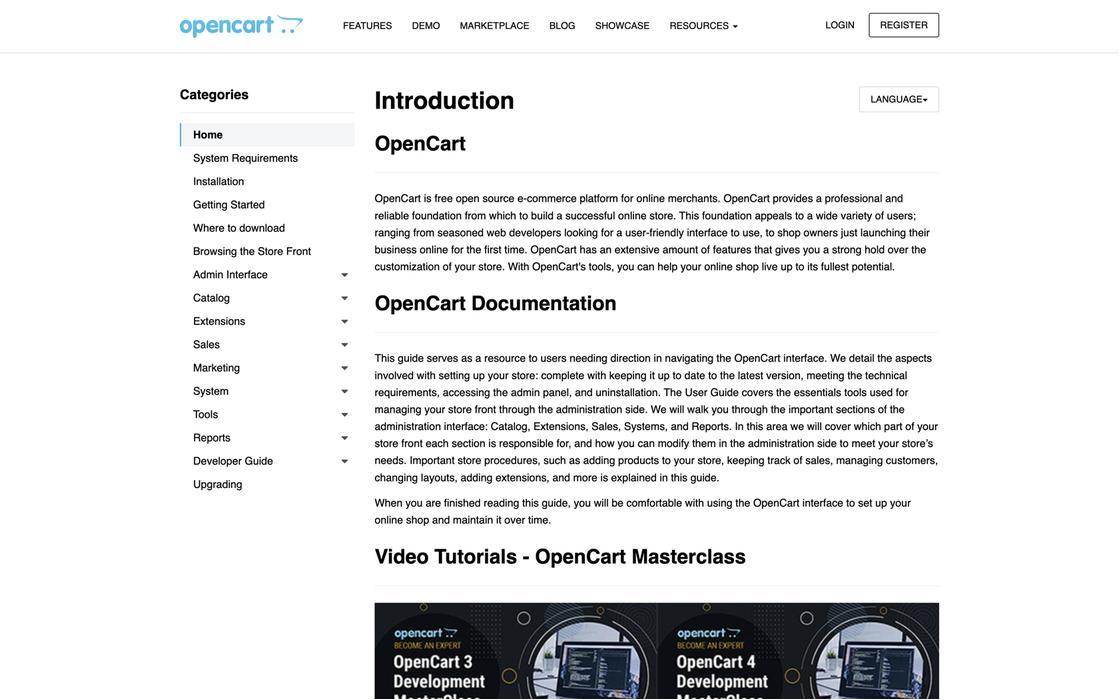 Task type: describe. For each thing, give the bounding box(es) containing it.
the inside when you are finished reading this guide, you will be comfortable with using the opencart interface to set up your online shop and maintain it over time.
[[736, 497, 751, 510]]

store
[[258, 245, 283, 258]]

used
[[870, 387, 894, 399]]

direction
[[611, 352, 651, 365]]

admin
[[511, 387, 540, 399]]

your up store's on the right of the page
[[918, 421, 939, 433]]

the right navigating
[[717, 352, 732, 365]]

your down 'modify'
[[674, 455, 695, 467]]

the up part
[[891, 404, 905, 416]]

2 through from the left
[[732, 404, 768, 416]]

how
[[596, 438, 615, 450]]

you down more at right
[[574, 497, 591, 510]]

blog link
[[540, 14, 586, 37]]

developer
[[193, 455, 242, 468]]

to down provides
[[796, 210, 805, 222]]

users
[[541, 352, 567, 365]]

login link
[[815, 13, 867, 37]]

first
[[485, 244, 502, 256]]

and down such
[[553, 472, 571, 484]]

seasoned
[[438, 227, 484, 239]]

features
[[343, 20, 392, 31]]

sales,
[[806, 455, 834, 467]]

covers
[[742, 387, 774, 399]]

modify
[[658, 438, 690, 450]]

a up wide
[[817, 192, 823, 205]]

tools,
[[589, 261, 615, 273]]

opencart up reliable at the left of the page
[[375, 192, 421, 205]]

its
[[808, 261, 819, 273]]

1 vertical spatial store
[[375, 438, 399, 450]]

can inside this guide serves as a resource to users needing direction in navigating the opencart interface. we detail the aspects involved with setting up your store: complete with keeping it up to date to the latest version, meeting the technical requirements, accessing the admin panel, and uninstallation. the user guide covers the essentials tools used for managing your store front through the administration side. we will walk you through the important sections of the administration interface: catalog, extensions, sales, systems, and reports. in this area we will cover which part of your store front each section is responsible for, and how you can modify them in the administration side to meet your store's needs. important store procedures, such as adding products to your store, keeping track of sales, managing customers, changing layouts, adding extensions, and more is explained in this guide.
[[638, 438, 655, 450]]

up up accessing
[[473, 370, 485, 382]]

system for system
[[193, 385, 229, 398]]

catalog
[[193, 292, 230, 304]]

and right for,
[[575, 438, 593, 450]]

opencart inside when you are finished reading this guide, you will be comfortable with using the opencart interface to set up your online shop and maintain it over time.
[[754, 497, 800, 510]]

of up launching at right
[[876, 210, 885, 222]]

systems,
[[625, 421, 668, 433]]

of right part
[[906, 421, 915, 433]]

to inside when you are finished reading this guide, you will be comfortable with using the opencart interface to set up your online shop and maintain it over time.
[[847, 497, 856, 510]]

the down their
[[912, 244, 927, 256]]

in
[[735, 421, 744, 433]]

1 horizontal spatial with
[[588, 370, 607, 382]]

fullest
[[822, 261, 850, 273]]

0 horizontal spatial adding
[[461, 472, 493, 484]]

complete
[[542, 370, 585, 382]]

user-
[[626, 227, 650, 239]]

showcase link
[[586, 14, 660, 37]]

resources
[[670, 20, 732, 31]]

friendly
[[650, 227, 684, 239]]

opencart - open source shopping cart solution image
[[180, 14, 303, 38]]

opencart down introduction
[[375, 132, 466, 155]]

this inside this guide serves as a resource to users needing direction in navigating the opencart interface. we detail the aspects involved with setting up your store: complete with keeping it up to date to the latest version, meeting the technical requirements, accessing the admin panel, and uninstallation. the user guide covers the essentials tools used for managing your store front through the administration side. we will walk you through the important sections of the administration interface: catalog, extensions, sales, systems, and reports. in this area we will cover which part of your store front each section is responsible for, and how you can modify them in the administration side to meet your store's needs. important store procedures, such as adding products to your store, keeping track of sales, managing customers, changing layouts, adding extensions, and more is explained in this guide.
[[375, 352, 395, 365]]

side.
[[626, 404, 648, 416]]

each
[[426, 438, 449, 450]]

0 vertical spatial administration
[[556, 404, 623, 416]]

user
[[686, 387, 708, 399]]

interface inside when you are finished reading this guide, you will be comfortable with using the opencart interface to set up your online shop and maintain it over time.
[[803, 497, 844, 510]]

0 vertical spatial we
[[831, 352, 847, 365]]

you up products at the bottom of page
[[618, 438, 635, 450]]

area
[[767, 421, 788, 433]]

browsing the store front
[[193, 245, 311, 258]]

up up the
[[658, 370, 670, 382]]

home
[[193, 129, 223, 141]]

customers,
[[887, 455, 939, 467]]

provides
[[773, 192, 814, 205]]

which inside "opencart is free open source e-commerce platform for online merchants. opencart provides a professional and reliable foundation from which to build a successful online store. this foundation appeals to a wide variety of users; ranging from seasoned web developers looking for a user-friendly interface to use, to shop owners just launching their business online for the first time. opencart has an extensive amount of features that gives you a strong hold over the customization of your store. with opencart's tools, you can help your online shop live up to its fullest potential."
[[489, 210, 517, 222]]

a down "owners"
[[824, 244, 830, 256]]

your down resource
[[488, 370, 509, 382]]

catalog link
[[180, 287, 355, 310]]

2 vertical spatial in
[[660, 472, 669, 484]]

important
[[789, 404, 834, 416]]

2 horizontal spatial this
[[747, 421, 764, 433]]

time. inside "opencart is free open source e-commerce platform for online merchants. opencart provides a professional and reliable foundation from which to build a successful online store. this foundation appeals to a wide variety of users; ranging from seasoned web developers looking for a user-friendly interface to use, to shop owners just launching their business online for the first time. opencart has an extensive amount of features that gives you a strong hold over the customization of your store. with opencart's tools, you can help your online shop live up to its fullest potential."
[[505, 244, 528, 256]]

getting started link
[[180, 193, 355, 217]]

-
[[523, 546, 530, 569]]

the up tools
[[848, 370, 863, 382]]

upgrading link
[[180, 473, 355, 497]]

for up an
[[602, 227, 614, 239]]

can inside "opencart is free open source e-commerce platform for online merchants. opencart provides a professional and reliable foundation from which to build a successful online store. this foundation appeals to a wide variety of users; ranging from seasoned web developers looking for a user-friendly interface to use, to shop owners just launching their business online for the first time. opencart has an extensive amount of features that gives you a strong hold over the customization of your store. with opencart's tools, you can help your online shop live up to its fullest potential."
[[638, 261, 655, 273]]

started
[[231, 199, 265, 211]]

your inside when you are finished reading this guide, you will be comfortable with using the opencart interface to set up your online shop and maintain it over time.
[[891, 497, 912, 510]]

tools
[[193, 409, 218, 421]]

we
[[791, 421, 805, 433]]

this guide serves as a resource to users needing direction in navigating the opencart interface. we detail the aspects involved with setting up your store: complete with keeping it up to date to the latest version, meeting the technical requirements, accessing the admin panel, and uninstallation. the user guide covers the essentials tools used for managing your store front through the administration side. we will walk you through the important sections of the administration interface: catalog, extensions, sales, systems, and reports. in this area we will cover which part of your store front each section is responsible for, and how you can modify them in the administration side to meet your store's needs. important store procedures, such as adding products to your store, keeping track of sales, managing customers, changing layouts, adding extensions, and more is explained in this guide.
[[375, 352, 939, 484]]

0 vertical spatial in
[[654, 352, 663, 365]]

to inside 'link'
[[228, 222, 237, 234]]

are
[[426, 497, 441, 510]]

side
[[818, 438, 837, 450]]

which inside this guide serves as a resource to users needing direction in navigating the opencart interface. we detail the aspects involved with setting up your store: complete with keeping it up to date to the latest version, meeting the technical requirements, accessing the admin panel, and uninstallation. the user guide covers the essentials tools used for managing your store front through the administration side. we will walk you through the important sections of the administration interface: catalog, extensions, sales, systems, and reports. in this area we will cover which part of your store front each section is responsible for, and how you can modify them in the administration side to meet your store's needs. important store procedures, such as adding products to your store, keeping track of sales, managing customers, changing layouts, adding extensions, and more is explained in this guide.
[[855, 421, 882, 433]]

such
[[544, 455, 567, 467]]

developer guide link
[[180, 450, 355, 473]]

interface.
[[784, 352, 828, 365]]

version,
[[767, 370, 804, 382]]

appeals
[[755, 210, 793, 222]]

the left first
[[467, 244, 482, 256]]

customization
[[375, 261, 440, 273]]

0 vertical spatial managing
[[375, 404, 422, 416]]

tools link
[[180, 403, 355, 427]]

responsible
[[500, 438, 554, 450]]

0 vertical spatial shop
[[778, 227, 801, 239]]

successful
[[566, 210, 616, 222]]

0 vertical spatial from
[[465, 210, 486, 222]]

explained
[[612, 472, 657, 484]]

the left the admin
[[494, 387, 508, 399]]

a inside this guide serves as a resource to users needing direction in navigating the opencart interface. we detail the aspects involved with setting up your store: complete with keeping it up to date to the latest version, meeting the technical requirements, accessing the admin panel, and uninstallation. the user guide covers the essentials tools used for managing your store front through the administration side. we will walk you through the important sections of the administration interface: catalog, extensions, sales, systems, and reports. in this area we will cover which part of your store front each section is responsible for, and how you can modify them in the administration side to meet your store's needs. important store procedures, such as adding products to your store, keeping track of sales, managing customers, changing layouts, adding extensions, and more is explained in this guide.
[[476, 352, 482, 365]]

your down requirements,
[[425, 404, 446, 416]]

essentials
[[795, 387, 842, 399]]

marketplace
[[460, 20, 530, 31]]

opencart's
[[533, 261, 586, 273]]

introduction
[[375, 87, 515, 115]]

users;
[[888, 210, 917, 222]]

opencart down the customization
[[375, 292, 466, 315]]

2 foundation from the left
[[703, 210, 753, 222]]

meeting
[[807, 370, 845, 382]]

resource
[[485, 352, 526, 365]]

their
[[910, 227, 931, 239]]

products
[[619, 455, 660, 467]]

1 vertical spatial we
[[651, 404, 667, 416]]

1 vertical spatial front
[[402, 438, 423, 450]]

the down the panel, at the bottom of page
[[539, 404, 553, 416]]

1 vertical spatial in
[[719, 438, 728, 450]]

variety
[[841, 210, 873, 222]]

source
[[483, 192, 515, 205]]

will inside when you are finished reading this guide, you will be comfortable with using the opencart interface to set up your online shop and maintain it over time.
[[594, 497, 609, 510]]

upgrading
[[193, 479, 243, 491]]

potential.
[[853, 261, 896, 273]]

a left user- on the right
[[617, 227, 623, 239]]

maintain
[[453, 514, 494, 527]]

extensions,
[[496, 472, 550, 484]]

2 vertical spatial store
[[458, 455, 482, 467]]

0 horizontal spatial as
[[462, 352, 473, 365]]

marketing
[[193, 362, 240, 374]]

for down seasoned
[[451, 244, 464, 256]]

where to download
[[193, 222, 285, 234]]

this inside "opencart is free open source e-commerce platform for online merchants. opencart provides a professional and reliable foundation from which to build a successful online store. this foundation appeals to a wide variety of users; ranging from seasoned web developers looking for a user-friendly interface to use, to shop owners just launching their business online for the first time. opencart has an extensive amount of features that gives you a strong hold over the customization of your store. with opencart's tools, you can help your online shop live up to its fullest potential."
[[680, 210, 700, 222]]

them
[[693, 438, 717, 450]]

that
[[755, 244, 773, 256]]

your down part
[[879, 438, 900, 450]]

admin interface
[[193, 269, 268, 281]]

involved
[[375, 370, 414, 382]]

setting
[[439, 370, 470, 382]]

the left latest
[[721, 370, 735, 382]]

for right platform
[[622, 192, 634, 205]]

you down "extensive"
[[618, 261, 635, 273]]

0 vertical spatial store
[[449, 404, 472, 416]]

live
[[762, 261, 778, 273]]

just
[[842, 227, 858, 239]]

the
[[664, 387, 683, 399]]



Task type: locate. For each thing, give the bounding box(es) containing it.
wide
[[817, 210, 838, 222]]

interface:
[[444, 421, 488, 433]]

0 horizontal spatial will
[[594, 497, 609, 510]]

opencart inside this guide serves as a resource to users needing direction in navigating the opencart interface. we detail the aspects involved with setting up your store: complete with keeping it up to date to the latest version, meeting the technical requirements, accessing the admin panel, and uninstallation. the user guide covers the essentials tools used for managing your store front through the administration side. we will walk you through the important sections of the administration interface: catalog, extensions, sales, systems, and reports. in this area we will cover which part of your store front each section is responsible for, and how you can modify them in the administration side to meet your store's needs. important store procedures, such as adding products to your store, keeping track of sales, managing customers, changing layouts, adding extensions, and more is explained in this guide.
[[735, 352, 781, 365]]

it down reading
[[497, 514, 502, 527]]

0 horizontal spatial this
[[375, 352, 395, 365]]

1 vertical spatial from
[[414, 227, 435, 239]]

0 vertical spatial interface
[[687, 227, 728, 239]]

1 vertical spatial managing
[[837, 455, 884, 467]]

system down home
[[193, 152, 229, 164]]

to down 'modify'
[[663, 455, 671, 467]]

1 horizontal spatial store.
[[650, 210, 677, 222]]

is right more at right
[[601, 472, 609, 484]]

store up needs.
[[375, 438, 399, 450]]

over down reading
[[505, 514, 526, 527]]

0 horizontal spatial managing
[[375, 404, 422, 416]]

foundation down free
[[412, 210, 462, 222]]

0 vertical spatial front
[[475, 404, 497, 416]]

download
[[240, 222, 285, 234]]

extensions
[[193, 315, 246, 328]]

platform
[[580, 192, 619, 205]]

to left set
[[847, 497, 856, 510]]

2 vertical spatial this
[[523, 497, 539, 510]]

strong
[[833, 244, 862, 256]]

0 vertical spatial as
[[462, 352, 473, 365]]

managing down meet
[[837, 455, 884, 467]]

0 horizontal spatial foundation
[[412, 210, 462, 222]]

you up the reports. at the right of page
[[712, 404, 729, 416]]

guide inside this guide serves as a resource to users needing direction in navigating the opencart interface. we detail the aspects involved with setting up your store: complete with keeping it up to date to the latest version, meeting the technical requirements, accessing the admin panel, and uninstallation. the user guide covers the essentials tools used for managing your store front through the administration side. we will walk you through the important sections of the administration interface: catalog, extensions, sales, systems, and reports. in this area we will cover which part of your store front each section is responsible for, and how you can modify them in the administration side to meet your store's needs. important store procedures, such as adding products to your store, keeping track of sales, managing customers, changing layouts, adding extensions, and more is explained in this guide.
[[711, 387, 739, 399]]

interface up features
[[687, 227, 728, 239]]

with left using
[[686, 497, 705, 510]]

0 horizontal spatial interface
[[687, 227, 728, 239]]

will down the
[[670, 404, 685, 416]]

online inside when you are finished reading this guide, you will be comfortable with using the opencart interface to set up your online shop and maintain it over time.
[[375, 514, 403, 527]]

1 horizontal spatial will
[[670, 404, 685, 416]]

0 horizontal spatial with
[[417, 370, 436, 382]]

system for system requirements
[[193, 152, 229, 164]]

store. up friendly at the right
[[650, 210, 677, 222]]

to right "where"
[[228, 222, 237, 234]]

1 horizontal spatial as
[[569, 455, 581, 467]]

0 horizontal spatial administration
[[375, 421, 441, 433]]

finished
[[444, 497, 481, 510]]

section
[[452, 438, 486, 450]]

shop up the gives
[[778, 227, 801, 239]]

in right direction
[[654, 352, 663, 365]]

demo
[[412, 20, 440, 31]]

system inside system requirements link
[[193, 152, 229, 164]]

free
[[435, 192, 453, 205]]

is
[[424, 192, 432, 205], [489, 438, 497, 450], [601, 472, 609, 484]]

0 horizontal spatial guide
[[245, 455, 273, 468]]

guide
[[398, 352, 424, 365]]

1 horizontal spatial which
[[855, 421, 882, 433]]

1 foundation from the left
[[412, 210, 462, 222]]

when you are finished reading this guide, you will be comfortable with using the opencart interface to set up your online shop and maintain it over time.
[[375, 497, 912, 527]]

0 horizontal spatial is
[[424, 192, 432, 205]]

store,
[[698, 455, 725, 467]]

time. inside when you are finished reading this guide, you will be comfortable with using the opencart interface to set up your online shop and maintain it over time.
[[529, 514, 552, 527]]

0 vertical spatial keeping
[[610, 370, 647, 382]]

the up technical
[[878, 352, 893, 365]]

installation link
[[180, 170, 355, 193]]

when
[[375, 497, 403, 510]]

with down needing
[[588, 370, 607, 382]]

2 system from the top
[[193, 385, 229, 398]]

to down appeals
[[766, 227, 775, 239]]

administration up track
[[749, 438, 815, 450]]

0 horizontal spatial we
[[651, 404, 667, 416]]

is left free
[[424, 192, 432, 205]]

interface inside "opencart is free open source e-commerce platform for online merchants. opencart provides a professional and reliable foundation from which to build a successful online store. this foundation appeals to a wide variety of users; ranging from seasoned web developers looking for a user-friendly interface to use, to shop owners just launching their business online for the first time. opencart has an extensive amount of features that gives you a strong hold over the customization of your store. with opencart's tools, you can help your online shop live up to its fullest potential."
[[687, 227, 728, 239]]

2 horizontal spatial administration
[[749, 438, 815, 450]]

track
[[768, 455, 791, 467]]

1 through from the left
[[500, 404, 536, 416]]

1 horizontal spatial is
[[489, 438, 497, 450]]

guide down reports 'link' on the left
[[245, 455, 273, 468]]

administration up sales, on the right of page
[[556, 404, 623, 416]]

1 vertical spatial as
[[569, 455, 581, 467]]

1 horizontal spatial front
[[475, 404, 497, 416]]

opencart up appeals
[[724, 192, 770, 205]]

it inside this guide serves as a resource to users needing direction in navigating the opencart interface. we detail the aspects involved with setting up your store: complete with keeping it up to date to the latest version, meeting the technical requirements, accessing the admin panel, and uninstallation. the user guide covers the essentials tools used for managing your store front through the administration side. we will walk you through the important sections of the administration interface: catalog, extensions, sales, systems, and reports. in this area we will cover which part of your store front each section is responsible for, and how you can modify them in the administration side to meet your store's needs. important store procedures, such as adding products to your store, keeping track of sales, managing customers, changing layouts, adding extensions, and more is explained in this guide.
[[650, 370, 655, 382]]

to right side
[[840, 438, 849, 450]]

opencart up latest
[[735, 352, 781, 365]]

to down e-
[[520, 210, 529, 222]]

0 vertical spatial over
[[888, 244, 909, 256]]

documentation
[[472, 292, 617, 315]]

as
[[462, 352, 473, 365], [569, 455, 581, 467]]

keeping up uninstallation.
[[610, 370, 647, 382]]

changing
[[375, 472, 418, 484]]

1 system from the top
[[193, 152, 229, 164]]

1 horizontal spatial over
[[888, 244, 909, 256]]

it down direction
[[650, 370, 655, 382]]

extensive
[[615, 244, 660, 256]]

1 vertical spatial store.
[[479, 261, 505, 273]]

from
[[465, 210, 486, 222], [414, 227, 435, 239]]

and up 'modify'
[[671, 421, 689, 433]]

0 horizontal spatial time.
[[505, 244, 528, 256]]

developer guide
[[193, 455, 273, 468]]

1 vertical spatial it
[[497, 514, 502, 527]]

1 vertical spatial over
[[505, 514, 526, 527]]

admin interface link
[[180, 263, 355, 287]]

getting
[[193, 199, 228, 211]]

1 vertical spatial is
[[489, 438, 497, 450]]

business
[[375, 244, 417, 256]]

interface
[[687, 227, 728, 239], [803, 497, 844, 510]]

2 horizontal spatial with
[[686, 497, 705, 510]]

0 horizontal spatial keeping
[[610, 370, 647, 382]]

time.
[[505, 244, 528, 256], [529, 514, 552, 527]]

0 vertical spatial will
[[670, 404, 685, 416]]

of down seasoned
[[443, 261, 452, 273]]

and down 'are'
[[433, 514, 450, 527]]

an
[[600, 244, 612, 256]]

guide inside "developer guide" link
[[245, 455, 273, 468]]

web
[[487, 227, 507, 239]]

browsing the store front link
[[180, 240, 355, 263]]

as up setting
[[462, 352, 473, 365]]

opencart
[[375, 132, 466, 155], [375, 192, 421, 205], [724, 192, 770, 205], [531, 244, 577, 256], [375, 292, 466, 315], [735, 352, 781, 365], [754, 497, 800, 510], [535, 546, 627, 569]]

opencart down track
[[754, 497, 800, 510]]

of
[[876, 210, 885, 222], [702, 244, 711, 256], [443, 261, 452, 273], [879, 404, 888, 416], [906, 421, 915, 433], [794, 455, 803, 467]]

0 vertical spatial store.
[[650, 210, 677, 222]]

it inside when you are finished reading this guide, you will be comfortable with using the opencart interface to set up your online shop and maintain it over time.
[[497, 514, 502, 527]]

features
[[714, 244, 752, 256]]

you up its
[[804, 244, 821, 256]]

managing down requirements,
[[375, 404, 422, 416]]

2 horizontal spatial will
[[808, 421, 823, 433]]

detail
[[850, 352, 875, 365]]

0 horizontal spatial through
[[500, 404, 536, 416]]

the down version,
[[777, 387, 792, 399]]

as right such
[[569, 455, 581, 467]]

system link
[[180, 380, 355, 403]]

1 vertical spatial can
[[638, 438, 655, 450]]

2 vertical spatial is
[[601, 472, 609, 484]]

is right section
[[489, 438, 497, 450]]

to left its
[[796, 261, 805, 273]]

looking
[[565, 227, 599, 239]]

system requirements
[[193, 152, 298, 164]]

reports.
[[692, 421, 732, 433]]

of down used
[[879, 404, 888, 416]]

1 horizontal spatial it
[[650, 370, 655, 382]]

for inside this guide serves as a resource to users needing direction in navigating the opencart interface. we detail the aspects involved with setting up your store: complete with keeping it up to date to the latest version, meeting the technical requirements, accessing the admin panel, and uninstallation. the user guide covers the essentials tools used for managing your store front through the administration side. we will walk you through the important sections of the administration interface: catalog, extensions, sales, systems, and reports. in this area we will cover which part of your store front each section is responsible for, and how you can modify them in the administration side to meet your store's needs. important store procedures, such as adding products to your store, keeping track of sales, managing customers, changing layouts, adding extensions, and more is explained in this guide.
[[897, 387, 909, 399]]

1 vertical spatial administration
[[375, 421, 441, 433]]

1 vertical spatial time.
[[529, 514, 552, 527]]

through
[[500, 404, 536, 416], [732, 404, 768, 416]]

with down guide
[[417, 370, 436, 382]]

system requirements link
[[180, 147, 355, 170]]

in right them
[[719, 438, 728, 450]]

1 horizontal spatial guide
[[711, 387, 739, 399]]

0 vertical spatial guide
[[711, 387, 739, 399]]

set
[[859, 497, 873, 510]]

video
[[375, 546, 429, 569]]

interface left set
[[803, 497, 844, 510]]

the down in
[[731, 438, 746, 450]]

2 horizontal spatial is
[[601, 472, 609, 484]]

installation
[[193, 175, 244, 188]]

system up tools
[[193, 385, 229, 398]]

where
[[193, 222, 225, 234]]

administration up each at the bottom of page
[[375, 421, 441, 433]]

0 horizontal spatial which
[[489, 210, 517, 222]]

1 vertical spatial which
[[855, 421, 882, 433]]

launching
[[861, 227, 907, 239]]

to
[[520, 210, 529, 222], [796, 210, 805, 222], [228, 222, 237, 234], [731, 227, 740, 239], [766, 227, 775, 239], [796, 261, 805, 273], [529, 352, 538, 365], [673, 370, 682, 382], [709, 370, 718, 382], [840, 438, 849, 450], [663, 455, 671, 467], [847, 497, 856, 510]]

build
[[532, 210, 554, 222]]

this
[[680, 210, 700, 222], [375, 352, 395, 365]]

this inside when you are finished reading this guide, you will be comfortable with using the opencart interface to set up your online shop and maintain it over time.
[[523, 497, 539, 510]]

1 vertical spatial keeping
[[728, 455, 765, 467]]

the up area on the right
[[771, 404, 786, 416]]

1 vertical spatial shop
[[736, 261, 759, 273]]

1 horizontal spatial from
[[465, 210, 486, 222]]

opencart up 'opencart's'
[[531, 244, 577, 256]]

0 vertical spatial adding
[[584, 455, 616, 467]]

interface
[[227, 269, 268, 281]]

more
[[574, 472, 598, 484]]

sales
[[193, 339, 220, 351]]

your
[[455, 261, 476, 273], [681, 261, 702, 273], [488, 370, 509, 382], [425, 404, 446, 416], [918, 421, 939, 433], [879, 438, 900, 450], [674, 455, 695, 467], [891, 497, 912, 510]]

1 vertical spatial this
[[671, 472, 688, 484]]

1 horizontal spatial shop
[[736, 261, 759, 273]]

will
[[670, 404, 685, 416], [808, 421, 823, 433], [594, 497, 609, 510]]

shop down 'are'
[[406, 514, 430, 527]]

over down launching at right
[[888, 244, 909, 256]]

1 vertical spatial this
[[375, 352, 395, 365]]

1 horizontal spatial foundation
[[703, 210, 753, 222]]

0 horizontal spatial this
[[523, 497, 539, 510]]

0 vertical spatial this
[[680, 210, 700, 222]]

0 horizontal spatial over
[[505, 514, 526, 527]]

from right ranging
[[414, 227, 435, 239]]

with
[[417, 370, 436, 382], [588, 370, 607, 382], [686, 497, 705, 510]]

front down accessing
[[475, 404, 497, 416]]

up
[[781, 261, 793, 273], [473, 370, 485, 382], [658, 370, 670, 382], [876, 497, 888, 510]]

this left guide,
[[523, 497, 539, 510]]

login
[[826, 20, 855, 30]]

up inside when you are finished reading this guide, you will be comfortable with using the opencart interface to set up your online shop and maintain it over time.
[[876, 497, 888, 510]]

commerce
[[527, 192, 577, 205]]

to up store:
[[529, 352, 538, 365]]

will right we
[[808, 421, 823, 433]]

store
[[449, 404, 472, 416], [375, 438, 399, 450], [458, 455, 482, 467]]

the left store
[[240, 245, 255, 258]]

important
[[410, 455, 455, 467]]

0 vertical spatial can
[[638, 261, 655, 273]]

adding
[[584, 455, 616, 467], [461, 472, 493, 484]]

which down source
[[489, 210, 517, 222]]

of right the amount
[[702, 244, 711, 256]]

from down open
[[465, 210, 486, 222]]

1 horizontal spatial this
[[680, 210, 700, 222]]

for,
[[557, 438, 572, 450]]

accessing
[[443, 387, 491, 399]]

0 vertical spatial this
[[747, 421, 764, 433]]

and inside "opencart is free open source e-commerce platform for online merchants. opencart provides a professional and reliable foundation from which to build a successful online store. this foundation appeals to a wide variety of users; ranging from seasoned web developers looking for a user-friendly interface to use, to shop owners just launching their business online for the first time. opencart has an extensive amount of features that gives you a strong hold over the customization of your store. with opencart's tools, you can help your online shop live up to its fullest potential."
[[886, 192, 904, 205]]

1 horizontal spatial we
[[831, 352, 847, 365]]

1 horizontal spatial through
[[732, 404, 768, 416]]

the right using
[[736, 497, 751, 510]]

1 vertical spatial system
[[193, 385, 229, 398]]

over
[[888, 244, 909, 256], [505, 514, 526, 527]]

your down seasoned
[[455, 261, 476, 273]]

0 horizontal spatial front
[[402, 438, 423, 450]]

can down "extensive"
[[638, 261, 655, 273]]

e-
[[518, 192, 527, 205]]

will left be
[[594, 497, 609, 510]]

to up features
[[731, 227, 740, 239]]

1 horizontal spatial time.
[[529, 514, 552, 527]]

can down systems,
[[638, 438, 655, 450]]

opencart right -
[[535, 546, 627, 569]]

1 horizontal spatial managing
[[837, 455, 884, 467]]

0 vertical spatial which
[[489, 210, 517, 222]]

developers
[[510, 227, 562, 239]]

up inside "opencart is free open source e-commerce platform for online merchants. opencart provides a professional and reliable foundation from which to build a successful online store. this foundation appeals to a wide variety of users; ranging from seasoned web developers looking for a user-friendly interface to use, to shop owners just launching their business online for the first time. opencart has an extensive amount of features that gives you a strong hold over the customization of your store. with opencart's tools, you can help your online shop live up to its fullest potential."
[[781, 261, 793, 273]]

video tutorials - opencart masterclass
[[375, 546, 747, 569]]

this up involved
[[375, 352, 395, 365]]

1 horizontal spatial keeping
[[728, 455, 765, 467]]

1 vertical spatial adding
[[461, 472, 493, 484]]

requirements
[[232, 152, 298, 164]]

1 vertical spatial guide
[[245, 455, 273, 468]]

through down covers
[[732, 404, 768, 416]]

0 vertical spatial system
[[193, 152, 229, 164]]

0 horizontal spatial it
[[497, 514, 502, 527]]

language
[[871, 94, 923, 105]]

blog
[[550, 20, 576, 31]]

0 vertical spatial is
[[424, 192, 432, 205]]

store's
[[903, 438, 934, 450]]

over inside when you are finished reading this guide, you will be comfortable with using the opencart interface to set up your online shop and maintain it over time.
[[505, 514, 526, 527]]

with inside when you are finished reading this guide, you will be comfortable with using the opencart interface to set up your online shop and maintain it over time.
[[686, 497, 705, 510]]

and right the panel, at the bottom of page
[[575, 387, 593, 399]]

1 vertical spatial interface
[[803, 497, 844, 510]]

is inside "opencart is free open source e-commerce platform for online merchants. opencart provides a professional and reliable foundation from which to build a successful online store. this foundation appeals to a wide variety of users; ranging from seasoned web developers looking for a user-friendly interface to use, to shop owners just launching their business online for the first time. opencart has an extensive amount of features that gives you a strong hold over the customization of your store. with opencart's tools, you can help your online shop live up to its fullest potential."
[[424, 192, 432, 205]]

a right build
[[557, 210, 563, 222]]

2 vertical spatial administration
[[749, 438, 815, 450]]

to up the
[[673, 370, 682, 382]]

guide.
[[691, 472, 720, 484]]

1 horizontal spatial adding
[[584, 455, 616, 467]]

time. down guide,
[[529, 514, 552, 527]]

shop inside when you are finished reading this guide, you will be comfortable with using the opencart interface to set up your online shop and maintain it over time.
[[406, 514, 430, 527]]

front
[[286, 245, 311, 258]]

you left 'are'
[[406, 497, 423, 510]]

your down the amount
[[681, 261, 702, 273]]

of right track
[[794, 455, 803, 467]]

0 horizontal spatial store.
[[479, 261, 505, 273]]

which up meet
[[855, 421, 882, 433]]

navigating
[[666, 352, 714, 365]]

a
[[817, 192, 823, 205], [557, 210, 563, 222], [808, 210, 814, 222], [617, 227, 623, 239], [824, 244, 830, 256], [476, 352, 482, 365]]

0 horizontal spatial from
[[414, 227, 435, 239]]

1 horizontal spatial this
[[671, 472, 688, 484]]

serves
[[427, 352, 459, 365]]

2 horizontal spatial shop
[[778, 227, 801, 239]]

date
[[685, 370, 706, 382]]

your right set
[[891, 497, 912, 510]]

for right used
[[897, 387, 909, 399]]

and inside when you are finished reading this guide, you will be comfortable with using the opencart interface to set up your online shop and maintain it over time.
[[433, 514, 450, 527]]

guide right user
[[711, 387, 739, 399]]

over inside "opencart is free open source e-commerce platform for online merchants. opencart provides a professional and reliable foundation from which to build a successful online store. this foundation appeals to a wide variety of users; ranging from seasoned web developers looking for a user-friendly interface to use, to shop owners just launching their business online for the first time. opencart has an extensive amount of features that gives you a strong hold over the customization of your store. with opencart's tools, you can help your online shop live up to its fullest potential."
[[888, 244, 909, 256]]

to right date
[[709, 370, 718, 382]]

2 vertical spatial shop
[[406, 514, 430, 527]]

requirements,
[[375, 387, 440, 399]]

it
[[650, 370, 655, 382], [497, 514, 502, 527]]

front left each at the bottom of page
[[402, 438, 423, 450]]

system inside system link
[[193, 385, 229, 398]]

1 horizontal spatial administration
[[556, 404, 623, 416]]

2 vertical spatial will
[[594, 497, 609, 510]]

0 vertical spatial it
[[650, 370, 655, 382]]

a left wide
[[808, 210, 814, 222]]

use,
[[743, 227, 763, 239]]



Task type: vqa. For each thing, say whether or not it's contained in the screenshot.
the Additional
no



